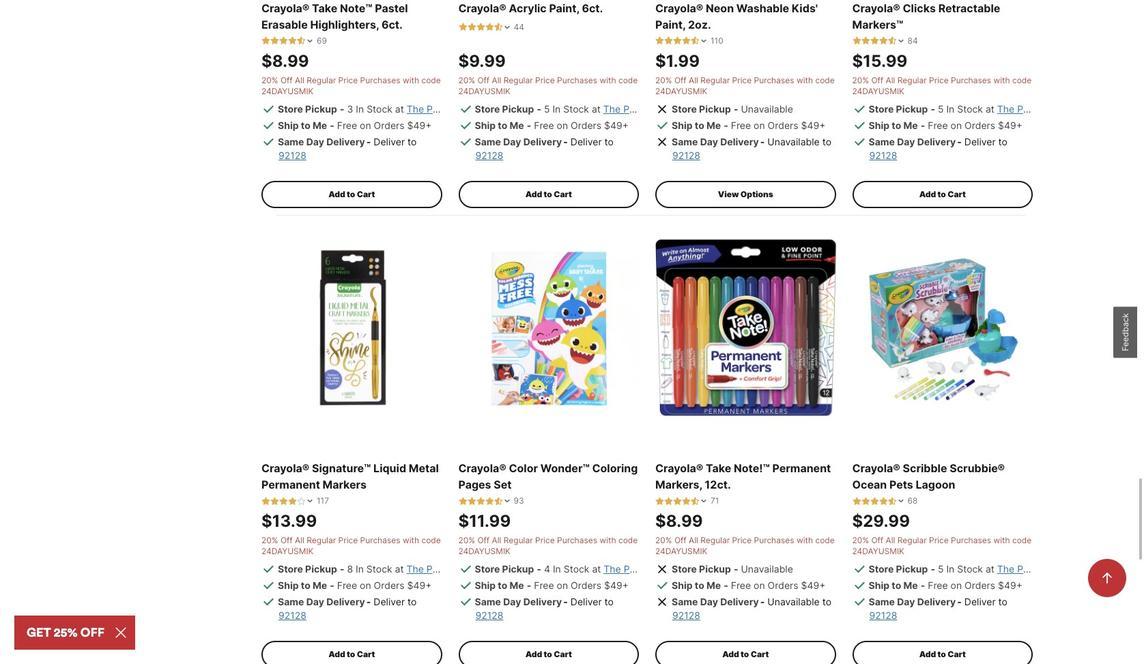 Task type: locate. For each thing, give the bounding box(es) containing it.
take up the 12ct.
[[706, 462, 731, 475]]

6ct. down pastel
[[382, 18, 403, 31]]

$8.99 down the 69 dialog
[[262, 51, 309, 71]]

1 horizontal spatial $8.99 20% off all regular price purchases with code 24dayusmik
[[655, 512, 835, 557]]

110 dialog
[[655, 35, 724, 46]]

code inside the $13.99 20% off all regular price purchases with code 24dayusmik
[[422, 535, 441, 546]]

crayola® up markers,
[[655, 462, 703, 475]]

off inside $1.99 20% off all regular price purchases with code 24dayusmik
[[675, 75, 687, 85]]

color
[[509, 462, 538, 475]]

$13.99 20% off all regular price purchases with code 24dayusmik
[[262, 512, 441, 557]]

12ct.
[[705, 478, 731, 492]]

24dayusmik down $15.99
[[852, 86, 905, 96]]

take up highlighters,
[[312, 1, 338, 15]]

20%
[[262, 75, 278, 85], [458, 75, 475, 85], [655, 75, 672, 85], [852, 75, 869, 85], [262, 535, 278, 546], [458, 535, 475, 546], [655, 535, 672, 546], [852, 535, 869, 546]]

$8.99 down 71 dialog
[[655, 512, 703, 531]]

0 horizontal spatial $8.99 20% off all regular price purchases with code 24dayusmik
[[262, 51, 441, 96]]

code inside $15.99 20% off all regular price purchases with code 24dayusmik
[[1013, 75, 1032, 85]]

take inside crayola® take note™ pastel erasable highlighters, 6ct.
[[312, 1, 338, 15]]

crayola® take note™ pastel erasable highlighters, 6ct.
[[262, 1, 408, 31]]

crayola® inside the crayola® clicks retractable markers™
[[852, 1, 900, 15]]

permanent right note!™
[[773, 462, 831, 475]]

tabler image
[[467, 23, 476, 32], [476, 23, 485, 32], [494, 23, 503, 32], [262, 36, 270, 45], [270, 36, 279, 45], [279, 36, 288, 45], [288, 36, 297, 45], [655, 36, 664, 45], [664, 36, 673, 45], [682, 36, 691, 45], [691, 36, 700, 45], [852, 36, 861, 45], [861, 36, 870, 45], [879, 36, 888, 45], [485, 497, 494, 506], [664, 497, 673, 506], [682, 497, 691, 506], [852, 497, 861, 506], [861, 497, 870, 506]]

crayola® inside crayola® take note™ pastel erasable highlighters, 6ct.
[[262, 1, 310, 15]]

with inside "$29.99 20% off all regular price purchases with code 24dayusmik"
[[994, 535, 1010, 546]]

$1.99 20% off all regular price purchases with code 24dayusmik
[[655, 51, 835, 96]]

2 store pickup - unavailable from the top
[[672, 563, 793, 575]]

24dayusmik inside $1.99 20% off all regular price purchases with code 24dayusmik
[[655, 86, 708, 96]]

with inside "$11.99 20% off all regular price purchases with code 24dayusmik"
[[600, 535, 616, 546]]

off inside "$11.99 20% off all regular price purchases with code 24dayusmik"
[[478, 535, 490, 546]]

crayola® for crayola® take note!™ permanent markers, 12ct.
[[655, 462, 703, 475]]

store pickup - unavailable
[[672, 103, 793, 115], [672, 563, 793, 575]]

in right 8
[[356, 563, 364, 575]]

1 vertical spatial $8.99 20% off all regular price purchases with code 24dayusmik
[[655, 512, 835, 557]]

paint, up 110 dropdown button
[[655, 18, 686, 31]]

0 vertical spatial take
[[312, 1, 338, 15]]

off down 71 dialog
[[675, 535, 687, 546]]

24dayusmik down $9.99
[[458, 86, 511, 96]]

off down $13.99
[[281, 535, 293, 546]]

20% down $13.99
[[262, 535, 278, 546]]

0 horizontal spatial 6ct.
[[382, 18, 403, 31]]

all down $29.99
[[886, 535, 895, 546]]

1 vertical spatial take
[[706, 462, 731, 475]]

crayola® for crayola® take note™ pastel erasable highlighters, 6ct.
[[262, 1, 310, 15]]

24dayusmik
[[262, 86, 314, 96], [458, 86, 511, 96], [655, 86, 708, 96], [852, 86, 905, 96], [262, 546, 314, 557], [458, 546, 511, 557], [655, 546, 708, 557], [852, 546, 905, 557]]

24dayusmik inside "$29.99 20% off all regular price purchases with code 24dayusmik"
[[852, 546, 905, 557]]

options
[[741, 189, 774, 199]]

all inside "$29.99 20% off all regular price purchases with code 24dayusmik"
[[886, 535, 895, 546]]

20% down 69 popup button
[[262, 75, 278, 85]]

kids'
[[792, 1, 818, 15]]

take for highlighters,
[[312, 1, 338, 15]]

$8.99
[[262, 51, 309, 71], [655, 512, 703, 531]]

price
[[338, 75, 358, 85], [535, 75, 555, 85], [732, 75, 752, 85], [929, 75, 949, 85], [338, 535, 358, 546], [535, 535, 555, 546], [732, 535, 752, 546], [929, 535, 949, 546]]

paint, right acrylic
[[549, 1, 579, 15]]

ship
[[278, 119, 299, 131], [475, 119, 496, 131], [672, 119, 693, 131], [869, 119, 890, 131], [278, 580, 299, 591], [475, 580, 496, 591], [672, 580, 693, 591], [869, 580, 890, 591]]

20% down $1.99
[[655, 75, 672, 85]]

20% inside the $13.99 20% off all regular price purchases with code 24dayusmik
[[262, 535, 278, 546]]

all down 69 popup button
[[295, 75, 304, 85]]

4
[[544, 563, 550, 575]]

off
[[281, 75, 293, 85], [478, 75, 490, 85], [675, 75, 687, 85], [872, 75, 884, 85], [281, 535, 293, 546], [478, 535, 490, 546], [675, 535, 687, 546], [872, 535, 884, 546]]

5
[[544, 103, 550, 115], [938, 103, 944, 115], [938, 563, 944, 575]]

$8.99 for erasable
[[262, 51, 309, 71]]

regular down $13.99
[[307, 535, 336, 546]]

me
[[313, 119, 327, 131], [510, 119, 524, 131], [707, 119, 721, 131], [904, 119, 918, 131], [313, 580, 327, 591], [510, 580, 524, 591], [707, 580, 721, 591], [904, 580, 918, 591]]

crayola® up erasable
[[262, 1, 310, 15]]

20% down $11.99 on the left of page
[[458, 535, 475, 546]]

93 button
[[458, 496, 524, 507]]

crayola®
[[262, 1, 310, 15], [458, 1, 507, 15], [655, 1, 703, 15], [852, 1, 900, 15], [262, 462, 310, 475], [458, 462, 507, 475], [655, 462, 703, 475], [852, 462, 900, 475]]

unavailable
[[741, 103, 793, 115], [768, 136, 820, 147], [741, 563, 793, 575], [768, 596, 820, 608]]

on
[[360, 119, 371, 131], [557, 119, 568, 131], [754, 119, 765, 131], [951, 119, 962, 131], [360, 580, 371, 591], [557, 580, 568, 591], [754, 580, 765, 591], [951, 580, 962, 591]]

crayola® take note™ pastel erasable highlighters, 6ct. link
[[262, 0, 442, 33]]

permanent inside crayola® signature™ liquid metal permanent markers
[[262, 478, 320, 492]]

wonder™
[[541, 462, 590, 475]]

24dayusmik down $29.99
[[852, 546, 905, 557]]

take inside crayola® take note!™ permanent markers, 12ct.
[[706, 462, 731, 475]]

84
[[908, 35, 918, 46]]

regular down $9.99
[[504, 75, 533, 85]]

imperial
[[465, 103, 501, 115], [662, 103, 698, 115], [1056, 103, 1092, 115], [465, 563, 501, 575], [662, 563, 698, 575], [1056, 563, 1092, 575]]

crayola® acrylic paint, 6ct. link
[[458, 0, 639, 16]]

crayola® acrylic paint, 6ct.
[[458, 1, 603, 15]]

ship to me - free on orders $49+
[[278, 119, 432, 131], [475, 119, 629, 131], [672, 119, 826, 131], [869, 119, 1023, 131], [278, 580, 432, 591], [475, 580, 629, 591], [672, 580, 826, 591], [869, 580, 1023, 591]]

add to cart
[[329, 189, 375, 199], [526, 189, 572, 199], [919, 189, 966, 199], [329, 649, 375, 660], [526, 649, 572, 660], [722, 649, 769, 660], [919, 649, 966, 660]]

in right 4
[[553, 563, 561, 575]]

note!™
[[734, 462, 770, 475]]

0 horizontal spatial paint,
[[549, 1, 579, 15]]

1 horizontal spatial take
[[706, 462, 731, 475]]

price inside $15.99 20% off all regular price purchases with code 24dayusmik
[[929, 75, 949, 85]]

5 down $15.99 20% off all regular price purchases with code 24dayusmik
[[938, 103, 944, 115]]

store pickup - 5 in stock at the plaza at imperial valley
[[475, 103, 727, 115], [869, 103, 1121, 115], [869, 563, 1121, 575]]

clicks
[[903, 1, 936, 15]]

crayola® scribble scrubbie® ocean pets lagoon link
[[852, 460, 1033, 493]]

1 horizontal spatial paint,
[[655, 18, 686, 31]]

view
[[718, 189, 739, 199]]

crayola® up 44 dialog
[[458, 1, 507, 15]]

regular down '71'
[[701, 535, 730, 546]]

117 dialog
[[262, 496, 329, 507]]

8
[[347, 563, 353, 575]]

0 vertical spatial $8.99 20% off all regular price purchases with code 24dayusmik
[[262, 51, 441, 96]]

1 horizontal spatial $8.99
[[655, 512, 703, 531]]

117
[[317, 496, 329, 506]]

1 vertical spatial paint,
[[655, 18, 686, 31]]

code inside $1.99 20% off all regular price purchases with code 24dayusmik
[[816, 75, 835, 85]]

crayola® for crayola® signature™ liquid metal permanent markers
[[262, 462, 310, 475]]

off down $29.99
[[872, 535, 884, 546]]

1 horizontal spatial 6ct.
[[582, 1, 603, 15]]

20% down $9.99
[[458, 75, 475, 85]]

store pickup - unavailable for $8.99
[[672, 563, 793, 575]]

0 horizontal spatial $8.99
[[262, 51, 309, 71]]

crayola&#xae; color wonder&#x2122; coloring pages set image
[[458, 237, 639, 418]]

1 vertical spatial permanent
[[262, 478, 320, 492]]

crayola® inside crayola® acrylic paint, 6ct. link
[[458, 1, 507, 15]]

all down $9.99
[[492, 75, 501, 85]]

0 vertical spatial 6ct.
[[582, 1, 603, 15]]

0 horizontal spatial take
[[312, 1, 338, 15]]

paint,
[[549, 1, 579, 15], [655, 18, 686, 31]]

0 horizontal spatial permanent
[[262, 478, 320, 492]]

5 down $9.99 20% off all regular price purchases with code 24dayusmik
[[544, 103, 550, 115]]

$8.99 20% off all regular price purchases with code 24dayusmik
[[262, 51, 441, 96], [655, 512, 835, 557]]

0 vertical spatial store pickup - unavailable
[[672, 103, 793, 115]]

purchases inside $9.99 20% off all regular price purchases with code 24dayusmik
[[557, 75, 597, 85]]

purchases inside $15.99 20% off all regular price purchases with code 24dayusmik
[[951, 75, 991, 85]]

store pickup - 5 in stock at the plaza at imperial valley down $9.99 20% off all regular price purchases with code 24dayusmik
[[475, 103, 727, 115]]

stock down "$29.99 20% off all regular price purchases with code 24dayusmik"
[[957, 563, 983, 575]]

at
[[395, 103, 404, 115], [454, 103, 463, 115], [592, 103, 601, 115], [651, 103, 659, 115], [986, 103, 995, 115], [1044, 103, 1053, 115], [395, 563, 404, 575], [454, 563, 462, 575], [592, 563, 601, 575], [651, 563, 660, 575], [986, 563, 995, 575], [1044, 563, 1053, 575]]

off inside $9.99 20% off all regular price purchases with code 24dayusmik
[[478, 75, 490, 85]]

all down $11.99 on the left of page
[[492, 535, 501, 546]]

68
[[908, 496, 918, 506]]

same day delivery - unavailable to 92128
[[672, 136, 832, 161], [672, 596, 832, 621]]

all down $13.99
[[295, 535, 304, 546]]

20% down $29.99
[[852, 535, 869, 546]]

24dayusmik down 69 popup button
[[262, 86, 314, 96]]

all inside the $13.99 20% off all regular price purchases with code 24dayusmik
[[295, 535, 304, 546]]

1 vertical spatial $8.99
[[655, 512, 703, 531]]

price inside the $13.99 20% off all regular price purchases with code 24dayusmik
[[338, 535, 358, 546]]

1 horizontal spatial permanent
[[773, 462, 831, 475]]

stock
[[367, 103, 393, 115], [563, 103, 589, 115], [957, 103, 983, 115], [367, 563, 392, 575], [564, 563, 590, 575], [957, 563, 983, 575]]

0 vertical spatial same day delivery - unavailable to 92128
[[672, 136, 832, 161]]

erasable
[[262, 18, 308, 31]]

crayola® for crayola® acrylic paint, 6ct.
[[458, 1, 507, 15]]

regular down $11.99 on the left of page
[[504, 535, 533, 546]]

permanent up 117 dialog
[[262, 478, 320, 492]]

crayola® up ocean
[[852, 462, 900, 475]]

with inside the $13.99 20% off all regular price purchases with code 24dayusmik
[[403, 535, 419, 546]]

stock down $15.99 20% off all regular price purchases with code 24dayusmik
[[957, 103, 983, 115]]

all down $1.99
[[689, 75, 698, 85]]

crayola® up 2oz.
[[655, 1, 703, 15]]

68 button
[[852, 496, 918, 507]]

regular down 110
[[701, 75, 730, 85]]

117 button
[[262, 496, 329, 507]]

crayola® color wonder™ coloring pages set
[[458, 462, 638, 492]]

24dayusmik down $11.99 on the left of page
[[458, 546, 511, 557]]

crayola&#xae; signature&#x2122; liquid metal permanent markers image
[[262, 237, 442, 418]]

crayola® inside crayola® neon washable kids' paint, 2oz.
[[655, 1, 703, 15]]

1 vertical spatial same day delivery - unavailable to 92128
[[672, 596, 832, 621]]

all down $15.99
[[886, 75, 895, 85]]

0 vertical spatial $8.99
[[262, 51, 309, 71]]

1 same day delivery - unavailable to 92128 from the top
[[672, 136, 832, 161]]

store pickup - 5 in stock at the plaza at imperial valley down $15.99 20% off all regular price purchases with code 24dayusmik
[[869, 103, 1121, 115]]

store down $13.99
[[278, 563, 303, 575]]

delivery
[[326, 136, 365, 147], [523, 136, 562, 147], [720, 136, 759, 147], [917, 136, 956, 147], [326, 596, 365, 608], [523, 596, 562, 608], [720, 596, 759, 608], [917, 596, 956, 608]]

all
[[295, 75, 304, 85], [492, 75, 501, 85], [689, 75, 698, 85], [886, 75, 895, 85], [295, 535, 304, 546], [492, 535, 501, 546], [689, 535, 698, 546], [886, 535, 895, 546]]

permanent
[[773, 462, 831, 475], [262, 478, 320, 492]]

20% down $15.99
[[852, 75, 869, 85]]

valley
[[504, 103, 530, 115], [700, 103, 727, 115], [1094, 103, 1121, 115], [504, 563, 530, 575], [701, 563, 727, 575], [1094, 563, 1121, 575]]

crayola® up 'markers™'
[[852, 1, 900, 15]]

$49+
[[407, 119, 432, 131], [604, 119, 629, 131], [801, 119, 826, 131], [998, 119, 1023, 131], [407, 580, 432, 591], [604, 580, 629, 591], [801, 580, 826, 591], [998, 580, 1023, 591]]

24dayusmik down $13.99
[[262, 546, 314, 557]]

crayola® inside crayola® scribble scrubbie® ocean pets lagoon
[[852, 462, 900, 475]]

$1.99
[[655, 51, 700, 71]]

$15.99
[[852, 51, 908, 71]]

off down $9.99
[[478, 75, 490, 85]]

pickup
[[305, 103, 337, 115], [502, 103, 534, 115], [699, 103, 731, 115], [896, 103, 928, 115], [305, 563, 337, 575], [502, 563, 534, 575], [699, 563, 731, 575], [896, 563, 928, 575]]

1 store pickup - unavailable from the top
[[672, 103, 793, 115]]

off down 69 popup button
[[281, 75, 293, 85]]

3
[[347, 103, 353, 115]]

69
[[317, 35, 327, 46]]

2 same day delivery - unavailable to 92128 from the top
[[672, 596, 832, 621]]

0 vertical spatial permanent
[[773, 462, 831, 475]]

6ct. right acrylic
[[582, 1, 603, 15]]

$8.99 20% off all regular price purchases with code 24dayusmik up 3
[[262, 51, 441, 96]]

crayola® inside crayola® signature™ liquid metal permanent markers
[[262, 462, 310, 475]]

1 vertical spatial store pickup - unavailable
[[672, 563, 793, 575]]

off down $1.99
[[675, 75, 687, 85]]

24dayusmik down $1.99
[[655, 86, 708, 96]]

tabler image
[[458, 23, 467, 32], [485, 23, 494, 32], [297, 36, 306, 45], [673, 36, 682, 45], [870, 36, 879, 45], [888, 36, 897, 45], [262, 497, 270, 506], [270, 497, 279, 506], [279, 497, 288, 506], [288, 497, 297, 506], [297, 497, 306, 506], [458, 497, 467, 506], [467, 497, 476, 506], [476, 497, 485, 506], [494, 497, 503, 506], [655, 497, 664, 506], [673, 497, 682, 506], [691, 497, 700, 506], [870, 497, 879, 506], [879, 497, 888, 506], [888, 497, 897, 506]]

regular down $15.99
[[898, 75, 927, 85]]

crayola® inside the 'crayola® color wonder™ coloring pages set'
[[458, 462, 507, 475]]

scrubbie®
[[950, 462, 1005, 475]]

$9.99 20% off all regular price purchases with code 24dayusmik
[[458, 51, 638, 96]]

-
[[340, 103, 344, 115], [537, 103, 541, 115], [734, 103, 738, 115], [931, 103, 935, 115], [330, 119, 334, 131], [527, 119, 531, 131], [724, 119, 728, 131], [921, 119, 925, 131], [367, 136, 371, 147], [564, 136, 568, 147], [760, 136, 765, 147], [957, 136, 962, 147], [340, 563, 344, 575], [537, 563, 541, 575], [734, 563, 738, 575], [931, 563, 935, 575], [330, 580, 334, 591], [527, 580, 531, 591], [724, 580, 728, 591], [921, 580, 925, 591], [367, 596, 371, 608], [564, 596, 568, 608], [760, 596, 765, 608], [957, 596, 962, 608]]

store pickup - 3 in stock at the plaza at imperial valley
[[278, 103, 530, 115]]

crayola® inside crayola® take note!™ permanent markers, 12ct.
[[655, 462, 703, 475]]

crayola® up 117 dialog
[[262, 462, 310, 475]]

same
[[278, 136, 304, 147], [475, 136, 501, 147], [672, 136, 698, 147], [869, 136, 895, 147], [278, 596, 304, 608], [475, 596, 501, 608], [672, 596, 698, 608], [869, 596, 895, 608]]

take for 12ct.
[[706, 462, 731, 475]]

crayola® up the pages
[[458, 462, 507, 475]]

off down $15.99
[[872, 75, 884, 85]]

in right 3
[[356, 103, 364, 115]]

markers
[[323, 478, 367, 492]]

the
[[407, 103, 424, 115], [603, 103, 621, 115], [997, 103, 1015, 115], [407, 563, 424, 575], [604, 563, 621, 575], [997, 563, 1015, 575]]

off inside "$29.99 20% off all regular price purchases with code 24dayusmik"
[[872, 535, 884, 546]]

off down $11.99 on the left of page
[[478, 535, 490, 546]]

$8.99 20% off all regular price purchases with code 24dayusmik for highlighters,
[[262, 51, 441, 96]]

regular
[[307, 75, 336, 85], [504, 75, 533, 85], [701, 75, 730, 85], [898, 75, 927, 85], [307, 535, 336, 546], [504, 535, 533, 546], [701, 535, 730, 546], [898, 535, 927, 546]]

plaza
[[427, 103, 451, 115], [624, 103, 648, 115], [1017, 103, 1042, 115], [427, 563, 451, 575], [624, 563, 648, 575], [1017, 563, 1042, 575]]

cart
[[357, 189, 375, 199], [554, 189, 572, 199], [948, 189, 966, 199], [357, 649, 375, 660], [554, 649, 572, 660], [751, 649, 769, 660], [948, 649, 966, 660]]

take
[[312, 1, 338, 15], [706, 462, 731, 475]]

add
[[329, 189, 345, 199], [526, 189, 542, 199], [919, 189, 936, 199], [329, 649, 345, 660], [526, 649, 542, 660], [722, 649, 739, 660], [919, 649, 936, 660]]

crayola® for crayola® neon washable kids' paint, 2oz.
[[655, 1, 703, 15]]

regular down $29.99
[[898, 535, 927, 546]]

store down $29.99
[[869, 563, 894, 575]]

$8.99 20% off all regular price purchases with code 24dayusmik down '71'
[[655, 512, 835, 557]]

purchases
[[360, 75, 400, 85], [557, 75, 597, 85], [754, 75, 794, 85], [951, 75, 991, 85], [360, 535, 400, 546], [557, 535, 597, 546], [754, 535, 794, 546], [951, 535, 991, 546]]

1 vertical spatial 6ct.
[[382, 18, 403, 31]]



Task type: describe. For each thing, give the bounding box(es) containing it.
crayola&#xae; take note!&#x2122; permanent markers, 12ct. image
[[655, 237, 836, 418]]

crayola® for crayola® clicks retractable markers™
[[852, 1, 900, 15]]

view options button
[[655, 181, 836, 208]]

retractable
[[939, 1, 1001, 15]]

markers,
[[655, 478, 702, 492]]

crayola® clicks retractable markers™ link
[[852, 0, 1033, 33]]

same day delivery - unavailable to 92128 for $1.99
[[672, 136, 832, 161]]

all inside $1.99 20% off all regular price purchases with code 24dayusmik
[[689, 75, 698, 85]]

pages
[[458, 478, 491, 492]]

crayola® clicks retractable markers™
[[852, 1, 1001, 31]]

regular down the 69
[[307, 75, 336, 85]]

$29.99 20% off all regular price purchases with code 24dayusmik
[[852, 512, 1032, 557]]

71
[[711, 496, 719, 506]]

crayola® signature™ liquid metal permanent markers link
[[262, 460, 442, 493]]

all inside $9.99 20% off all regular price purchases with code 24dayusmik
[[492, 75, 501, 85]]

110 button
[[655, 35, 724, 46]]

69 dialog
[[262, 35, 327, 46]]

110
[[711, 35, 724, 46]]

tabler image inside the 69 dialog
[[297, 36, 306, 45]]

scribble
[[903, 462, 947, 475]]

with inside $15.99 20% off all regular price purchases with code 24dayusmik
[[994, 75, 1010, 85]]

regular inside the $13.99 20% off all regular price purchases with code 24dayusmik
[[307, 535, 336, 546]]

$11.99 20% off all regular price purchases with code 24dayusmik
[[458, 512, 638, 557]]

all inside $15.99 20% off all regular price purchases with code 24dayusmik
[[886, 75, 895, 85]]

$8.99 20% off all regular price purchases with code 24dayusmik for 12ct.
[[655, 512, 835, 557]]

signature™
[[312, 462, 371, 475]]

24dayusmik inside $9.99 20% off all regular price purchases with code 24dayusmik
[[458, 86, 511, 96]]

store down $9.99
[[475, 103, 500, 115]]

44
[[514, 22, 524, 32]]

crayola® for crayola® color wonder™ coloring pages set
[[458, 462, 507, 475]]

all inside "$11.99 20% off all regular price purchases with code 24dayusmik"
[[492, 535, 501, 546]]

store pickup - 5 in stock at the plaza at imperial valley for $9.99
[[475, 103, 727, 115]]

5 down "$29.99 20% off all regular price purchases with code 24dayusmik"
[[938, 563, 944, 575]]

acrylic
[[509, 1, 547, 15]]

view options
[[718, 189, 774, 199]]

84 dialog
[[852, 35, 918, 46]]

code inside $9.99 20% off all regular price purchases with code 24dayusmik
[[619, 75, 638, 85]]

with inside $1.99 20% off all regular price purchases with code 24dayusmik
[[797, 75, 813, 85]]

in down "$29.99 20% off all regular price purchases with code 24dayusmik"
[[947, 563, 955, 575]]

44 button
[[458, 22, 524, 33]]

2oz.
[[688, 18, 711, 31]]

store pickup - unavailable for $1.99
[[672, 103, 793, 115]]

purchases inside "$29.99 20% off all regular price purchases with code 24dayusmik"
[[951, 535, 991, 546]]

code inside "$11.99 20% off all regular price purchases with code 24dayusmik"
[[619, 535, 638, 546]]

ocean
[[852, 478, 887, 492]]

crayola® take note!™ permanent markers, 12ct.
[[655, 462, 831, 492]]

liquid
[[374, 462, 406, 475]]

store down $11.99 on the left of page
[[475, 563, 500, 575]]

neon
[[706, 1, 734, 15]]

stock right 3
[[367, 103, 393, 115]]

store left 3
[[278, 103, 303, 115]]

$15.99 20% off all regular price purchases with code 24dayusmik
[[852, 51, 1032, 96]]

44 dialog
[[458, 22, 524, 33]]

93
[[514, 496, 524, 506]]

$9.99
[[458, 51, 506, 71]]

permanent inside crayola® take note!™ permanent markers, 12ct.
[[773, 462, 831, 475]]

regular inside $9.99 20% off all regular price purchases with code 24dayusmik
[[504, 75, 533, 85]]

crayola® neon washable kids' paint, 2oz. link
[[655, 0, 836, 33]]

20% inside "$29.99 20% off all regular price purchases with code 24dayusmik"
[[852, 535, 869, 546]]

$29.99
[[852, 512, 910, 531]]

24dayusmik down 71 dialog
[[655, 546, 708, 557]]

note™
[[340, 1, 373, 15]]

93 dialog
[[458, 496, 524, 507]]

20% inside $15.99 20% off all regular price purchases with code 24dayusmik
[[852, 75, 869, 85]]

price inside "$29.99 20% off all regular price purchases with code 24dayusmik"
[[929, 535, 949, 546]]

highlighters,
[[310, 18, 379, 31]]

washable
[[737, 1, 789, 15]]

regular inside "$11.99 20% off all regular price purchases with code 24dayusmik"
[[504, 535, 533, 546]]

in down $15.99 20% off all regular price purchases with code 24dayusmik
[[947, 103, 955, 115]]

store pickup - 8 in stock at the plaza at imperial valley
[[278, 563, 530, 575]]

20% inside $1.99 20% off all regular price purchases with code 24dayusmik
[[655, 75, 672, 85]]

20% inside $9.99 20% off all regular price purchases with code 24dayusmik
[[458, 75, 475, 85]]

71 dialog
[[655, 496, 719, 507]]

crayola® neon washable kids' paint, 2oz.
[[655, 1, 818, 31]]

stock right 8
[[367, 563, 392, 575]]

24dayusmik inside the $13.99 20% off all regular price purchases with code 24dayusmik
[[262, 546, 314, 557]]

24dayusmik inside "$11.99 20% off all regular price purchases with code 24dayusmik"
[[458, 546, 511, 557]]

tabler image inside the '93' dialog
[[485, 497, 494, 506]]

purchases inside $1.99 20% off all regular price purchases with code 24dayusmik
[[754, 75, 794, 85]]

price inside "$11.99 20% off all regular price purchases with code 24dayusmik"
[[535, 535, 555, 546]]

same day delivery - unavailable to 92128 for $8.99
[[672, 596, 832, 621]]

crayola® color wonder™ coloring pages set link
[[458, 460, 639, 493]]

store pickup - 5 in stock at the plaza at imperial valley down "$29.99 20% off all regular price purchases with code 24dayusmik"
[[869, 563, 1121, 575]]

regular inside $15.99 20% off all regular price purchases with code 24dayusmik
[[898, 75, 927, 85]]

all down 71 dialog
[[689, 535, 698, 546]]

markers™
[[852, 18, 904, 31]]

store down 71 dialog
[[672, 563, 697, 575]]

lagoon
[[916, 478, 956, 492]]

regular inside "$29.99 20% off all regular price purchases with code 24dayusmik"
[[898, 535, 927, 546]]

6ct. inside crayola® take note™ pastel erasable highlighters, 6ct.
[[382, 18, 403, 31]]

purchases inside the $13.99 20% off all regular price purchases with code 24dayusmik
[[360, 535, 400, 546]]

$8.99 for markers,
[[655, 512, 703, 531]]

store down $15.99
[[869, 103, 894, 115]]

crayola&#xae; scribble scrubbie&#xae; ocean pets lagoon image
[[852, 237, 1033, 418]]

store pickup - 5 in stock at the plaza at imperial valley for $15.99
[[869, 103, 1121, 115]]

stock down $9.99 20% off all regular price purchases with code 24dayusmik
[[563, 103, 589, 115]]

crayola® scribble scrubbie® ocean pets lagoon
[[852, 462, 1005, 492]]

store pickup - 4 in stock at the plaza at imperial valley
[[475, 563, 727, 575]]

price inside $1.99 20% off all regular price purchases with code 24dayusmik
[[732, 75, 752, 85]]

with inside $9.99 20% off all regular price purchases with code 24dayusmik
[[600, 75, 616, 85]]

20% inside "$11.99 20% off all regular price purchases with code 24dayusmik"
[[458, 535, 475, 546]]

0 vertical spatial paint,
[[549, 1, 579, 15]]

$11.99
[[458, 512, 511, 531]]

5 for $15.99
[[938, 103, 944, 115]]

84 button
[[852, 35, 918, 46]]

20% down 71 dialog
[[655, 535, 672, 546]]

purchases inside "$11.99 20% off all regular price purchases with code 24dayusmik"
[[557, 535, 597, 546]]

24dayusmik inside $15.99 20% off all regular price purchases with code 24dayusmik
[[852, 86, 905, 96]]

crayola® signature™ liquid metal permanent markers
[[262, 462, 439, 492]]

off inside the $13.99 20% off all regular price purchases with code 24dayusmik
[[281, 535, 293, 546]]

code inside "$29.99 20% off all regular price purchases with code 24dayusmik"
[[1013, 535, 1032, 546]]

68 dialog
[[852, 496, 918, 507]]

coloring
[[592, 462, 638, 475]]

stock right 4
[[564, 563, 590, 575]]

paint, inside crayola® neon washable kids' paint, 2oz.
[[655, 18, 686, 31]]

tabler image inside 110 dialog
[[673, 36, 682, 45]]

price inside $9.99 20% off all regular price purchases with code 24dayusmik
[[535, 75, 555, 85]]

69 button
[[262, 35, 327, 46]]

crayola® take note!™ permanent markers, 12ct. link
[[655, 460, 836, 493]]

pets
[[890, 478, 913, 492]]

5 for $9.99
[[544, 103, 550, 115]]

71 button
[[655, 496, 719, 507]]

crayola® for crayola® scribble scrubbie® ocean pets lagoon
[[852, 462, 900, 475]]

set
[[494, 478, 512, 492]]

$13.99
[[262, 512, 317, 531]]

store down $1.99
[[672, 103, 697, 115]]

in down $9.99 20% off all regular price purchases with code 24dayusmik
[[553, 103, 561, 115]]

metal
[[409, 462, 439, 475]]

off inside $15.99 20% off all regular price purchases with code 24dayusmik
[[872, 75, 884, 85]]

pastel
[[375, 1, 408, 15]]

regular inside $1.99 20% off all regular price purchases with code 24dayusmik
[[701, 75, 730, 85]]



Task type: vqa. For each thing, say whether or not it's contained in the screenshot.
Ons
no



